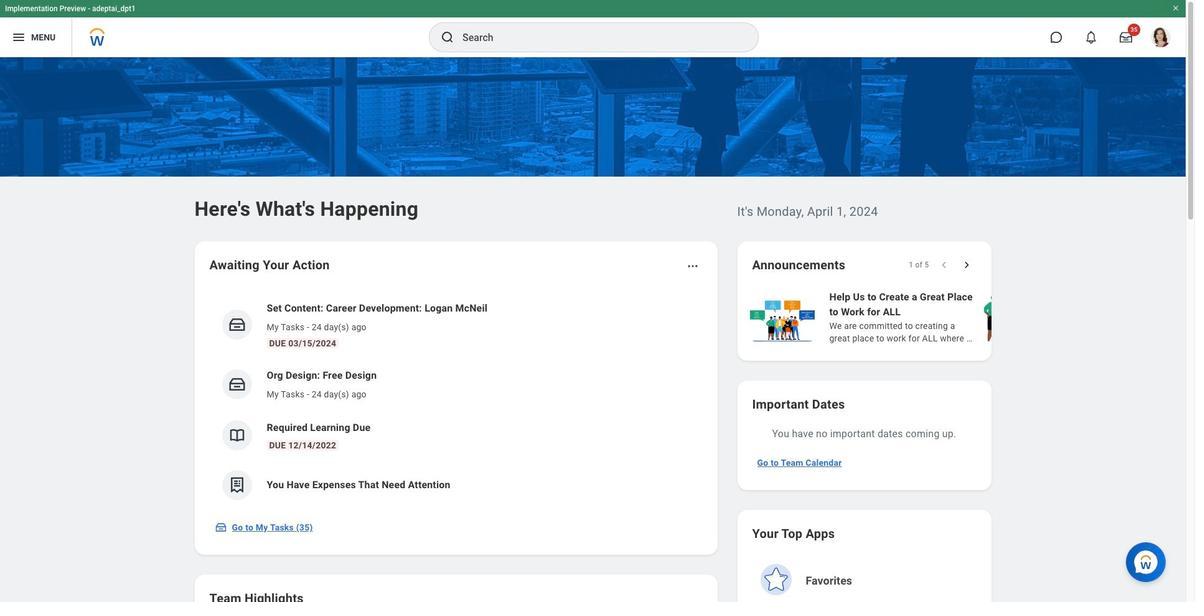 Task type: describe. For each thing, give the bounding box(es) containing it.
close environment banner image
[[1172, 4, 1180, 12]]

Search Workday  search field
[[462, 24, 733, 51]]

inbox image
[[228, 375, 246, 394]]

book open image
[[228, 426, 246, 445]]

related actions image
[[686, 260, 699, 273]]

0 horizontal spatial inbox image
[[214, 522, 227, 534]]

1 horizontal spatial list
[[747, 289, 1195, 346]]

0 horizontal spatial list
[[209, 291, 702, 510]]

dashboard expenses image
[[228, 476, 246, 495]]

chevron left small image
[[938, 259, 950, 271]]

chevron right small image
[[960, 259, 973, 271]]



Task type: vqa. For each thing, say whether or not it's contained in the screenshot.
book open icon
yes



Task type: locate. For each thing, give the bounding box(es) containing it.
status
[[909, 260, 929, 270]]

search image
[[440, 30, 455, 45]]

list
[[747, 289, 1195, 346], [209, 291, 702, 510]]

0 vertical spatial inbox image
[[228, 316, 246, 334]]

justify image
[[11, 30, 26, 45]]

profile logan mcneil image
[[1151, 27, 1171, 50]]

main content
[[0, 57, 1195, 603]]

notifications large image
[[1085, 31, 1097, 44]]

1 vertical spatial inbox image
[[214, 522, 227, 534]]

inbox image
[[228, 316, 246, 334], [214, 522, 227, 534]]

inbox large image
[[1120, 31, 1132, 44]]

banner
[[0, 0, 1186, 57]]

1 horizontal spatial inbox image
[[228, 316, 246, 334]]



